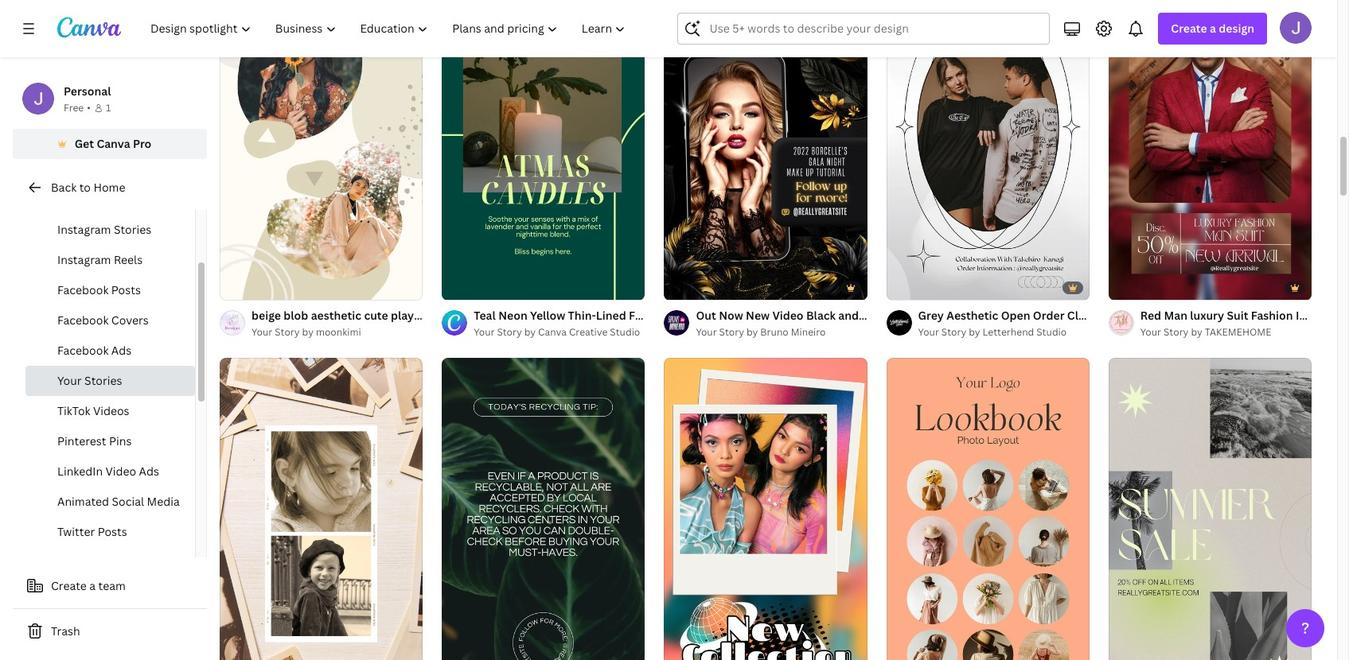 Task type: describe. For each thing, give the bounding box(es) containing it.
covers
[[111, 313, 149, 328]]

home
[[93, 180, 125, 195]]

fashion
[[1252, 308, 1294, 323]]

mineiro
[[791, 326, 826, 339]]

animated social media
[[57, 495, 180, 510]]

posts for facebook posts
[[111, 283, 141, 298]]

instagram reels
[[57, 252, 143, 268]]

by left creative
[[525, 326, 536, 339]]

facebook for facebook posts
[[57, 283, 109, 298]]

instagram inside out now new video black and golden fancy instagram story your story by bruno mineiro
[[939, 308, 993, 323]]

a for design
[[1211, 21, 1217, 36]]

instagram posts link
[[25, 185, 195, 215]]

tiktok videos link
[[25, 397, 195, 427]]

out now new video black and golden fancy instagram story image
[[664, 0, 868, 300]]

jacob simon image
[[1281, 12, 1312, 44]]

sepia classic free social media photo collage instagram story image
[[220, 358, 423, 661]]

pinterest pins link
[[25, 427, 195, 457]]

your story by bruno mineiro link
[[696, 325, 868, 341]]

takemehome
[[1205, 326, 1272, 339]]

your story by moonkimi link
[[252, 325, 423, 341]]

instagram inside grey aesthetic open order clothing instagram story your story by letterhend studio
[[1117, 308, 1171, 323]]

posts for twitter posts
[[98, 525, 127, 540]]

linkedin video ads
[[57, 464, 159, 479]]

create a design button
[[1159, 13, 1268, 45]]

out now new video black and golden fancy instagram story link
[[696, 307, 1025, 325]]

facebook covers
[[57, 313, 149, 328]]

posts for instagram posts
[[114, 192, 143, 207]]

bruno
[[761, 326, 789, 339]]

order
[[1034, 308, 1065, 323]]

grey aesthetic open order clothing instagram story your story by letterhend studio
[[919, 308, 1203, 339]]

animated social media link
[[25, 487, 195, 518]]

facebook for facebook covers
[[57, 313, 109, 328]]

linkedin video ads link
[[25, 457, 195, 487]]

moonkimi
[[316, 326, 361, 339]]

videos
[[93, 404, 129, 419]]

facebook ads link
[[25, 336, 195, 366]]

beige and neon green minimalist sale instagram story image
[[1109, 358, 1312, 661]]

open
[[1002, 308, 1031, 323]]

reels
[[114, 252, 143, 268]]

red
[[1141, 308, 1162, 323]]

tiktok videos
[[57, 404, 129, 419]]

your inside your story by moonkimi link
[[252, 326, 273, 339]]

canva inside button
[[97, 136, 130, 151]]

story inside red man luxury suit fashion instagram your story by takemehome
[[1164, 326, 1189, 339]]

facebook posts
[[57, 283, 141, 298]]

letterhend
[[983, 326, 1035, 339]]

luxury
[[1191, 308, 1225, 323]]

your story by canva creative studio
[[474, 326, 641, 339]]

grey aesthetic open order clothing instagram story link
[[919, 307, 1203, 325]]

create for create a design
[[1172, 21, 1208, 36]]

by inside grey aesthetic open order clothing instagram story your story by letterhend studio
[[969, 326, 981, 339]]

red man luxury suit fashion instagram story image
[[1109, 0, 1312, 300]]

red man luxury suit fashion instagram your story by takemehome
[[1141, 308, 1350, 339]]

get canva pro
[[75, 136, 152, 151]]

pinterest pins
[[57, 434, 132, 449]]

trash
[[51, 624, 80, 639]]

back to home
[[51, 180, 125, 195]]

twitter posts
[[57, 525, 127, 540]]

out
[[696, 308, 717, 323]]

studio inside grey aesthetic open order clothing instagram story your story by letterhend studio
[[1037, 326, 1067, 339]]

trash link
[[13, 616, 207, 648]]

facebook for facebook ads
[[57, 343, 109, 358]]

instagram posts
[[57, 192, 143, 207]]

man
[[1165, 308, 1188, 323]]

stories for your stories
[[84, 374, 122, 389]]

1 studio from the left
[[610, 326, 641, 339]]

back to home link
[[13, 172, 207, 204]]

free
[[64, 101, 84, 115]]

your story by moonkimi
[[252, 326, 361, 339]]

social
[[112, 495, 144, 510]]

1 vertical spatial ads
[[139, 464, 159, 479]]

fancy retro fashion new collection instagram story image
[[664, 358, 868, 661]]

media
[[147, 495, 180, 510]]

story left the moonkimi
[[275, 326, 300, 339]]

video inside out now new video black and golden fancy instagram story your story by bruno mineiro
[[773, 308, 804, 323]]

suit
[[1228, 308, 1249, 323]]

top level navigation element
[[140, 13, 640, 45]]



Task type: vqa. For each thing, say whether or not it's contained in the screenshot.
Studies
no



Task type: locate. For each thing, give the bounding box(es) containing it.
free •
[[64, 101, 91, 115]]

stories
[[114, 222, 152, 237], [84, 374, 122, 389]]

and
[[839, 308, 859, 323]]

1 horizontal spatial create
[[1172, 21, 1208, 36]]

1 vertical spatial facebook
[[57, 313, 109, 328]]

pins
[[109, 434, 132, 449]]

1 horizontal spatial video
[[773, 308, 804, 323]]

facebook inside the facebook ads 'link'
[[57, 343, 109, 358]]

create inside button
[[51, 579, 87, 594]]

0 horizontal spatial studio
[[610, 326, 641, 339]]

by left the moonkimi
[[302, 326, 314, 339]]

0 horizontal spatial create
[[51, 579, 87, 594]]

1 horizontal spatial a
[[1211, 21, 1217, 36]]

golden
[[862, 308, 901, 323]]

create a team
[[51, 579, 126, 594]]

get
[[75, 136, 94, 151]]

0 vertical spatial stories
[[114, 222, 152, 237]]

your story by canva creative studio link
[[474, 325, 645, 341]]

facebook covers link
[[25, 306, 195, 336]]

a for team
[[89, 579, 96, 594]]

your inside your story by canva creative studio link
[[474, 326, 495, 339]]

stories for instagram stories
[[114, 222, 152, 237]]

red man luxury suit fashion instagram link
[[1141, 307, 1350, 325]]

facebook inside "facebook covers" link
[[57, 313, 109, 328]]

twitter
[[57, 525, 95, 540]]

posts up instagram stories link
[[114, 192, 143, 207]]

0 vertical spatial canva
[[97, 136, 130, 151]]

3 facebook from the top
[[57, 343, 109, 358]]

canva left creative
[[538, 326, 567, 339]]

your
[[252, 326, 273, 339], [474, 326, 495, 339], [696, 326, 717, 339], [919, 326, 940, 339], [1141, 326, 1162, 339], [57, 374, 82, 389]]

personal
[[64, 84, 111, 99]]

create a team button
[[13, 571, 207, 603]]

your story by letterhend studio link
[[919, 325, 1090, 341]]

story down the aesthetic
[[942, 326, 967, 339]]

instagram inside red man luxury suit fashion instagram your story by takemehome
[[1296, 308, 1350, 323]]

your stories
[[57, 374, 122, 389]]

2 vertical spatial facebook
[[57, 343, 109, 358]]

stories up 'reels'
[[114, 222, 152, 237]]

a inside create a team button
[[89, 579, 96, 594]]

instagram
[[57, 192, 111, 207], [57, 222, 111, 237], [57, 252, 111, 268], [939, 308, 993, 323], [1117, 308, 1171, 323], [1296, 308, 1350, 323]]

0 vertical spatial create
[[1172, 21, 1208, 36]]

0 horizontal spatial video
[[106, 464, 136, 479]]

create inside dropdown button
[[1172, 21, 1208, 36]]

your inside red man luxury suit fashion instagram your story by takemehome
[[1141, 326, 1162, 339]]

1 horizontal spatial canva
[[538, 326, 567, 339]]

by
[[302, 326, 314, 339], [525, 326, 536, 339], [747, 326, 758, 339], [969, 326, 981, 339], [1192, 326, 1203, 339]]

story down now
[[720, 326, 745, 339]]

facebook ads
[[57, 343, 132, 358]]

canva left pro
[[97, 136, 130, 151]]

animated
[[57, 495, 109, 510]]

2 facebook from the top
[[57, 313, 109, 328]]

get canva pro button
[[13, 129, 207, 159]]

studio down order at the right top
[[1037, 326, 1067, 339]]

beige blob aesthetic cute playful this or that fashion women beauty makeup artist photo collage instagram story image
[[220, 0, 423, 300]]

linkedin
[[57, 464, 103, 479]]

green cream black photocentric natural clean beauty personal faves sustainable beauty your story image
[[442, 358, 645, 661]]

canva
[[97, 136, 130, 151], [538, 326, 567, 339]]

posts down animated social media link
[[98, 525, 127, 540]]

your story by takemehome link
[[1141, 325, 1312, 341]]

create a design
[[1172, 21, 1255, 36]]

1 horizontal spatial ads
[[139, 464, 159, 479]]

tiktok
[[57, 404, 90, 419]]

now
[[719, 308, 744, 323]]

Search search field
[[710, 14, 1040, 44]]

2 studio from the left
[[1037, 326, 1067, 339]]

to
[[79, 180, 91, 195]]

aesthetic
[[947, 308, 999, 323]]

by inside red man luxury suit fashion instagram your story by takemehome
[[1192, 326, 1203, 339]]

1
[[106, 101, 111, 115]]

facebook posts link
[[25, 276, 195, 306]]

story left creative
[[497, 326, 522, 339]]

create for create a team
[[51, 579, 87, 594]]

by down new
[[747, 326, 758, 339]]

new
[[746, 308, 770, 323]]

1 vertical spatial video
[[106, 464, 136, 479]]

story up letterhend
[[996, 308, 1025, 323]]

creative
[[569, 326, 608, 339]]

ads up "media"
[[139, 464, 159, 479]]

1 facebook from the top
[[57, 283, 109, 298]]

0 vertical spatial facebook
[[57, 283, 109, 298]]

video inside linkedin video ads 'link'
[[106, 464, 136, 479]]

0 vertical spatial posts
[[114, 192, 143, 207]]

grey
[[919, 308, 944, 323]]

grey aesthetic open order clothing instagram story image
[[887, 0, 1090, 300]]

pro
[[133, 136, 152, 151]]

by down luxury
[[1192, 326, 1203, 339]]

1 horizontal spatial studio
[[1037, 326, 1067, 339]]

facebook
[[57, 283, 109, 298], [57, 313, 109, 328], [57, 343, 109, 358]]

1 vertical spatial a
[[89, 579, 96, 594]]

create left design
[[1172, 21, 1208, 36]]

facebook inside 'facebook posts' link
[[57, 283, 109, 298]]

0 vertical spatial video
[[773, 308, 804, 323]]

1 vertical spatial canva
[[538, 326, 567, 339]]

0 vertical spatial a
[[1211, 21, 1217, 36]]

ads down covers
[[111, 343, 132, 358]]

create
[[1172, 21, 1208, 36], [51, 579, 87, 594]]

out now new video black and golden fancy instagram story your story by bruno mineiro
[[696, 308, 1025, 339]]

2 vertical spatial posts
[[98, 525, 127, 540]]

•
[[87, 101, 91, 115]]

by inside out now new video black and golden fancy instagram story your story by bruno mineiro
[[747, 326, 758, 339]]

minimalist fashion photo layout instagram story image
[[887, 358, 1090, 661]]

fancy
[[904, 308, 936, 323]]

instagram stories
[[57, 222, 152, 237]]

a left design
[[1211, 21, 1217, 36]]

pinterest
[[57, 434, 106, 449]]

video up the your story by bruno mineiro link
[[773, 308, 804, 323]]

1 vertical spatial create
[[51, 579, 87, 594]]

clothing
[[1068, 308, 1114, 323]]

facebook up your stories
[[57, 343, 109, 358]]

story
[[996, 308, 1025, 323], [1174, 308, 1203, 323], [275, 326, 300, 339], [497, 326, 522, 339], [720, 326, 745, 339], [942, 326, 967, 339], [1164, 326, 1189, 339]]

a inside create a design dropdown button
[[1211, 21, 1217, 36]]

create left team
[[51, 579, 87, 594]]

facebook up 'facebook ads'
[[57, 313, 109, 328]]

teal neon yellow thin-lined frames & bright type self-care products self care your story image
[[442, 0, 645, 300]]

1 vertical spatial stories
[[84, 374, 122, 389]]

instagram stories link
[[25, 215, 195, 245]]

a left team
[[89, 579, 96, 594]]

back
[[51, 180, 77, 195]]

team
[[98, 579, 126, 594]]

by down the aesthetic
[[969, 326, 981, 339]]

stories down the facebook ads 'link'
[[84, 374, 122, 389]]

video down pins
[[106, 464, 136, 479]]

posts down 'reels'
[[111, 283, 141, 298]]

studio right creative
[[610, 326, 641, 339]]

design
[[1219, 21, 1255, 36]]

story down man on the right
[[1164, 326, 1189, 339]]

facebook down instagram reels at the top left of page
[[57, 283, 109, 298]]

story right red
[[1174, 308, 1203, 323]]

studio
[[610, 326, 641, 339], [1037, 326, 1067, 339]]

black
[[807, 308, 836, 323]]

twitter posts link
[[25, 518, 195, 548]]

0 horizontal spatial canva
[[97, 136, 130, 151]]

ads
[[111, 343, 132, 358], [139, 464, 159, 479]]

posts
[[114, 192, 143, 207], [111, 283, 141, 298], [98, 525, 127, 540]]

0 horizontal spatial ads
[[111, 343, 132, 358]]

instagram reels link
[[25, 245, 195, 276]]

your inside grey aesthetic open order clothing instagram story your story by letterhend studio
[[919, 326, 940, 339]]

your inside out now new video black and golden fancy instagram story your story by bruno mineiro
[[696, 326, 717, 339]]

a
[[1211, 21, 1217, 36], [89, 579, 96, 594]]

1 vertical spatial posts
[[111, 283, 141, 298]]

0 vertical spatial ads
[[111, 343, 132, 358]]

None search field
[[678, 13, 1051, 45]]

0 horizontal spatial a
[[89, 579, 96, 594]]



